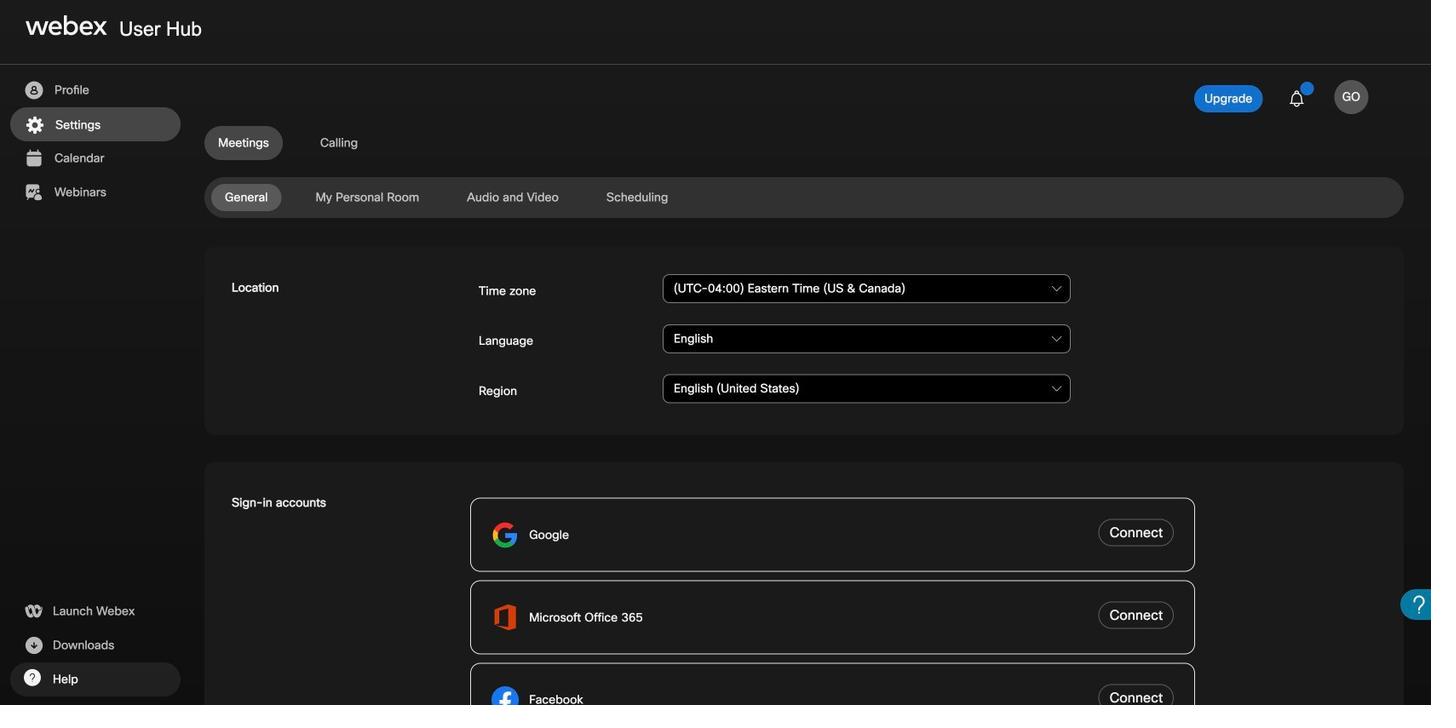 Task type: describe. For each thing, give the bounding box(es) containing it.
mds settings_filled image
[[24, 115, 45, 135]]

mds webex helix filled image
[[23, 601, 44, 622]]

1 tab list from the top
[[204, 126, 1404, 160]]

mds webinar_filled image
[[23, 182, 44, 203]]

2 tab list from the top
[[204, 184, 1404, 211]]



Task type: vqa. For each thing, say whether or not it's contained in the screenshot.
"TEXT FIELD"
no



Task type: locate. For each thing, give the bounding box(es) containing it.
ng help active image
[[23, 670, 41, 687]]

mds meetings_filled image
[[23, 148, 44, 169]]

tab list
[[204, 126, 1404, 160], [204, 184, 1404, 211]]

mds content download_filled image
[[23, 636, 44, 656]]

1 vertical spatial tab list
[[204, 184, 1404, 211]]

cisco webex image
[[26, 15, 107, 36]]

0 vertical spatial tab list
[[204, 126, 1404, 160]]

mds people circle_filled image
[[23, 80, 44, 101]]



